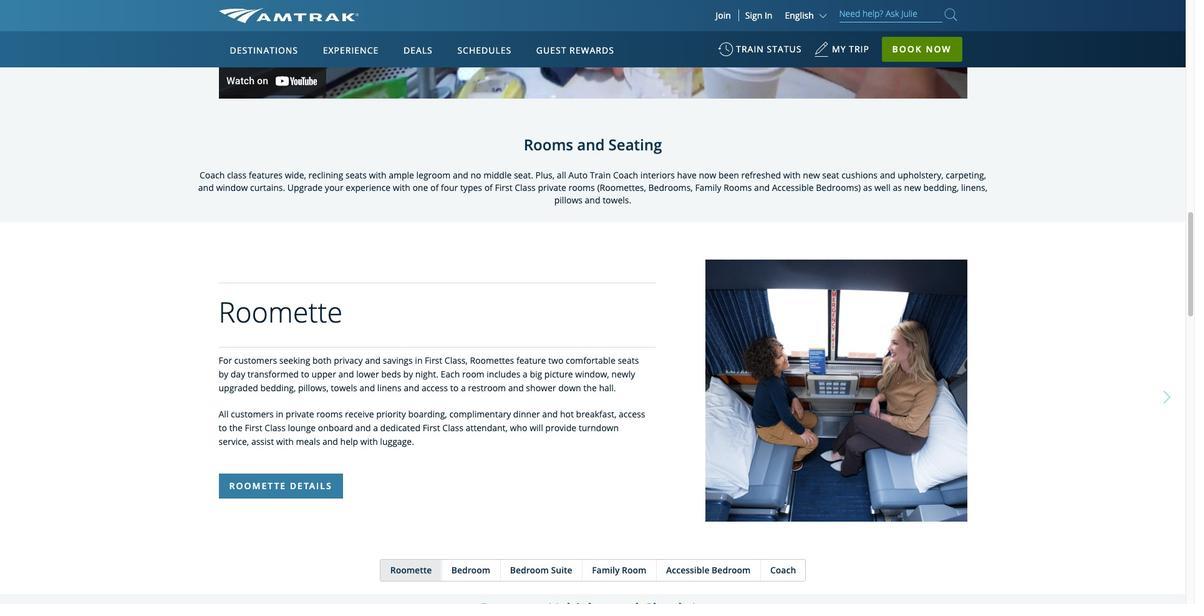 Task type: locate. For each thing, give the bounding box(es) containing it.
a left big
[[523, 368, 528, 380]]

rooms inside coach class features wide, reclining seats with ample legroom and no middle seat. plus, all auto train coach interiors have now been refreshed with new seat cushions and upholstery, carpeting, and window curtains. upgrade your experience with one of four types of first class private rooms (roomettes, bedrooms, family rooms and accessible bedrooms) as well as new bedding, linens, pillows and towels.
[[724, 182, 752, 194]]

2 vertical spatial a
[[373, 422, 378, 434]]

room
[[462, 368, 485, 380]]

as left well
[[864, 182, 873, 194]]

2 by from the left
[[404, 368, 413, 380]]

first down middle
[[495, 182, 513, 194]]

join
[[716, 9, 731, 21]]

to down each
[[450, 382, 459, 394]]

seat
[[823, 169, 840, 181]]

of down middle
[[485, 182, 493, 194]]

legroom
[[417, 169, 451, 181]]

customers inside for customers seeking both privacy and savings in first class, roomettes feature two comfortable seats by day transformed to upper and lower beds by night. each room includes a big picture window, newly upgraded bedding, pillows, towels and linens and access to a restroom and shower down the hall.
[[234, 355, 277, 367]]

0 vertical spatial rooms
[[524, 134, 574, 155]]

my
[[833, 43, 847, 55]]

1 horizontal spatial rooms
[[724, 182, 752, 194]]

first
[[495, 182, 513, 194], [425, 355, 443, 367], [245, 422, 263, 434], [423, 422, 440, 434]]

in up night.
[[415, 355, 423, 367]]

(roomettes,
[[598, 182, 646, 194]]

1 horizontal spatial class
[[443, 422, 464, 434]]

family
[[695, 182, 722, 194], [592, 564, 620, 576]]

0 horizontal spatial as
[[864, 182, 873, 194]]

1 horizontal spatial the
[[584, 382, 597, 394]]

reclining
[[309, 169, 343, 181]]

0 vertical spatial in
[[415, 355, 423, 367]]

in down transformed
[[276, 408, 284, 420]]

customers
[[234, 355, 277, 367], [231, 408, 274, 420]]

customers right all on the left bottom of the page
[[231, 408, 274, 420]]

bedrooms,
[[649, 182, 693, 194]]

book
[[893, 43, 923, 55]]

class down the seat.
[[515, 182, 536, 194]]

lounge
[[288, 422, 316, 434]]

customers inside all customers in private rooms receive priority boarding, complimentary dinner and hot breakfast, access to the first class lounge onboard and a dedicated first class attendant, who will provide turndown service, assist with meals and help with luggage.
[[231, 408, 274, 420]]

0 horizontal spatial private
[[286, 408, 314, 420]]

with down ample
[[393, 182, 411, 194]]

class down boarding, in the left bottom of the page
[[443, 422, 464, 434]]

been
[[719, 169, 739, 181]]

0 horizontal spatial accessible
[[667, 564, 710, 576]]

with
[[369, 169, 387, 181], [784, 169, 801, 181], [393, 182, 411, 194], [276, 436, 294, 448], [361, 436, 378, 448]]

access down night.
[[422, 382, 448, 394]]

0 horizontal spatial bedding,
[[261, 382, 296, 394]]

Please enter your search item search field
[[840, 6, 943, 22]]

roomette down assist
[[229, 480, 287, 492]]

accessible
[[772, 182, 814, 194], [667, 564, 710, 576]]

to
[[301, 368, 310, 380], [450, 382, 459, 394], [219, 422, 227, 434]]

access
[[422, 382, 448, 394], [619, 408, 646, 420]]

1 vertical spatial in
[[276, 408, 284, 420]]

one
[[413, 182, 428, 194]]

roomette details
[[229, 480, 332, 492]]

family down now
[[695, 182, 722, 194]]

0 horizontal spatial the
[[229, 422, 243, 434]]

by down the for
[[219, 368, 229, 380]]

0 horizontal spatial of
[[431, 182, 439, 194]]

1 horizontal spatial to
[[301, 368, 310, 380]]

rooms
[[569, 182, 595, 194], [317, 408, 343, 420]]

1 vertical spatial rooms
[[724, 182, 752, 194]]

seats up newly
[[618, 355, 639, 367]]

roomette button
[[381, 560, 441, 581]]

breakfast,
[[576, 408, 617, 420]]

1 horizontal spatial accessible
[[772, 182, 814, 194]]

train status
[[737, 43, 802, 55]]

1 vertical spatial a
[[461, 382, 466, 394]]

0 vertical spatial private
[[538, 182, 567, 194]]

seats
[[346, 169, 367, 181], [618, 355, 639, 367]]

1 vertical spatial rooms
[[317, 408, 343, 420]]

of
[[431, 182, 439, 194], [485, 182, 493, 194]]

picture
[[545, 368, 573, 380]]

1 horizontal spatial access
[[619, 408, 646, 420]]

1 horizontal spatial bedding,
[[924, 182, 959, 194]]

1 vertical spatial family
[[592, 564, 620, 576]]

the
[[584, 382, 597, 394], [229, 422, 243, 434]]

and down privacy
[[339, 368, 354, 380]]

0 horizontal spatial a
[[373, 422, 378, 434]]

2 bedroom from the left
[[510, 564, 549, 576]]

2 of from the left
[[485, 182, 493, 194]]

0 vertical spatial rooms
[[569, 182, 595, 194]]

day
[[231, 368, 245, 380]]

1 as from the left
[[864, 182, 873, 194]]

accessible right room
[[667, 564, 710, 576]]

2 vertical spatial to
[[219, 422, 227, 434]]

2 horizontal spatial bedroom
[[712, 564, 751, 576]]

1 vertical spatial the
[[229, 422, 243, 434]]

0 horizontal spatial seats
[[346, 169, 367, 181]]

bedroom left suite on the bottom left of the page
[[510, 564, 549, 576]]

0 vertical spatial family
[[695, 182, 722, 194]]

destinations
[[230, 44, 298, 56]]

new down upholstery,
[[905, 182, 922, 194]]

a inside all customers in private rooms receive priority boarding, complimentary dinner and hot breakfast, access to the first class lounge onboard and a dedicated first class attendant, who will provide turndown service, assist with meals and help with luggage.
[[373, 422, 378, 434]]

0 horizontal spatial family
[[592, 564, 620, 576]]

1 horizontal spatial of
[[485, 182, 493, 194]]

bedding, down transformed
[[261, 382, 296, 394]]

service,
[[219, 436, 249, 448]]

of down legroom
[[431, 182, 439, 194]]

now
[[926, 43, 952, 55]]

application
[[265, 104, 565, 279]]

0 horizontal spatial bedroom
[[452, 564, 491, 576]]

class up assist
[[265, 422, 286, 434]]

seats up experience
[[346, 169, 367, 181]]

private down plus,
[[538, 182, 567, 194]]

0 horizontal spatial rooms
[[524, 134, 574, 155]]

bedroom button
[[442, 560, 500, 581]]

0 horizontal spatial in
[[276, 408, 284, 420]]

bedding, inside for customers seeking both privacy and savings in first class, roomettes feature two comfortable seats by day transformed to upper and lower beds by night. each room includes a big picture window, newly upgraded bedding, pillows, towels and linens and access to a restroom and shower down the hall.
[[261, 382, 296, 394]]

coach for coach button on the bottom right of page
[[771, 564, 797, 576]]

0 vertical spatial seats
[[346, 169, 367, 181]]

window
[[216, 182, 248, 194]]

1 horizontal spatial family
[[695, 182, 722, 194]]

private up 'lounge'
[[286, 408, 314, 420]]

2 horizontal spatial to
[[450, 382, 459, 394]]

trip
[[849, 43, 870, 55]]

0 horizontal spatial access
[[422, 382, 448, 394]]

1 bedroom from the left
[[452, 564, 491, 576]]

the up service,
[[229, 422, 243, 434]]

as right well
[[893, 182, 902, 194]]

onboard
[[318, 422, 353, 434]]

0 horizontal spatial by
[[219, 368, 229, 380]]

application inside banner
[[265, 104, 565, 279]]

banner
[[0, 0, 1186, 288]]

1 vertical spatial private
[[286, 408, 314, 420]]

includes
[[487, 368, 521, 380]]

1 vertical spatial to
[[450, 382, 459, 394]]

access right breakfast,
[[619, 408, 646, 420]]

have
[[677, 169, 697, 181]]

a down priority
[[373, 422, 378, 434]]

curtains.
[[250, 182, 285, 194]]

priority
[[376, 408, 406, 420]]

0 vertical spatial customers
[[234, 355, 277, 367]]

1 horizontal spatial rooms
[[569, 182, 595, 194]]

who
[[510, 422, 528, 434]]

a down room
[[461, 382, 466, 394]]

1 vertical spatial seats
[[618, 355, 639, 367]]

first up night.
[[425, 355, 443, 367]]

family inside button
[[592, 564, 620, 576]]

family left room
[[592, 564, 620, 576]]

0 horizontal spatial rooms
[[317, 408, 343, 420]]

roomette up seeking
[[219, 293, 343, 331]]

1 vertical spatial new
[[905, 182, 922, 194]]

0 horizontal spatial to
[[219, 422, 227, 434]]

1 vertical spatial access
[[619, 408, 646, 420]]

now
[[699, 169, 717, 181]]

1 horizontal spatial by
[[404, 368, 413, 380]]

first up assist
[[245, 422, 263, 434]]

coach
[[200, 169, 225, 181], [613, 169, 639, 181], [771, 564, 797, 576]]

coach inside button
[[771, 564, 797, 576]]

1 horizontal spatial as
[[893, 182, 902, 194]]

first inside for customers seeking both privacy and savings in first class, roomettes feature two comfortable seats by day transformed to upper and lower beds by night. each room includes a big picture window, newly upgraded bedding, pillows, towels and linens and access to a restroom and shower down the hall.
[[425, 355, 443, 367]]

1 horizontal spatial in
[[415, 355, 423, 367]]

to up pillows,
[[301, 368, 310, 380]]

deals
[[404, 44, 433, 56]]

2 as from the left
[[893, 182, 902, 194]]

the down "window,"
[[584, 382, 597, 394]]

0 vertical spatial a
[[523, 368, 528, 380]]

bedding, down upholstery,
[[924, 182, 959, 194]]

bedroom suite button
[[500, 560, 582, 581]]

guest
[[537, 44, 567, 56]]

new left seat
[[803, 169, 820, 181]]

bedroom left coach button on the bottom right of page
[[712, 564, 751, 576]]

2 horizontal spatial a
[[523, 368, 528, 380]]

0 vertical spatial access
[[422, 382, 448, 394]]

1 horizontal spatial private
[[538, 182, 567, 194]]

towels.
[[603, 194, 632, 206]]

train
[[737, 43, 764, 55]]

all customers in private rooms receive priority boarding, complimentary dinner and hot breakfast, access to the first class lounge onboard and a dedicated first class attendant, who will provide turndown service, assist with meals and help with luggage.
[[219, 408, 646, 448]]

rooms up plus,
[[524, 134, 574, 155]]

class inside coach class features wide, reclining seats with ample legroom and no middle seat. plus, all auto train coach interiors have now been refreshed with new seat cushions and upholstery, carpeting, and window curtains. upgrade your experience with one of four types of first class private rooms (roomettes, bedrooms, family rooms and accessible bedrooms) as well as new bedding, linens, pillows and towels.
[[515, 182, 536, 194]]

roomette left bedroom button
[[390, 564, 432, 576]]

regions map image
[[265, 104, 565, 279]]

middle
[[484, 169, 512, 181]]

2 horizontal spatial class
[[515, 182, 536, 194]]

1 horizontal spatial bedroom
[[510, 564, 549, 576]]

0 vertical spatial bedding,
[[924, 182, 959, 194]]

1 vertical spatial customers
[[231, 408, 274, 420]]

rooms down been
[[724, 182, 752, 194]]

auto
[[569, 169, 588, 181]]

pillows
[[555, 194, 583, 206]]

to down all on the left bottom of the page
[[219, 422, 227, 434]]

coach for coach class features wide, reclining seats with ample legroom and no middle seat. plus, all auto train coach interiors have now been refreshed with new seat cushions and upholstery, carpeting, and window curtains. upgrade your experience with one of four types of first class private rooms (roomettes, bedrooms, family rooms and accessible bedrooms) as well as new bedding, linens, pillows and towels.
[[200, 169, 225, 181]]

and down 'receive'
[[355, 422, 371, 434]]

in inside all customers in private rooms receive priority boarding, complimentary dinner and hot breakfast, access to the first class lounge onboard and a dedicated first class attendant, who will provide turndown service, assist with meals and help with luggage.
[[276, 408, 284, 420]]

0 vertical spatial accessible
[[772, 182, 814, 194]]

3 bedroom from the left
[[712, 564, 751, 576]]

down
[[559, 382, 581, 394]]

1 horizontal spatial a
[[461, 382, 466, 394]]

guest rewards button
[[532, 33, 620, 68]]

access inside for customers seeking both privacy and savings in first class, roomettes feature two comfortable seats by day transformed to upper and lower beds by night. each room includes a big picture window, newly upgraded bedding, pillows, towels and linens and access to a restroom and shower down the hall.
[[422, 382, 448, 394]]

in
[[765, 9, 773, 21]]

by right beds
[[404, 368, 413, 380]]

sign in button
[[746, 9, 773, 21]]

1 vertical spatial roomette
[[229, 480, 287, 492]]

meals
[[296, 436, 320, 448]]

bedroom inside button
[[510, 564, 549, 576]]

roomette inside button
[[390, 564, 432, 576]]

class
[[515, 182, 536, 194], [265, 422, 286, 434], [443, 422, 464, 434]]

and
[[577, 134, 605, 155], [453, 169, 469, 181], [880, 169, 896, 181], [198, 182, 214, 194], [755, 182, 770, 194], [585, 194, 601, 206], [365, 355, 381, 367], [339, 368, 354, 380], [360, 382, 375, 394], [404, 382, 420, 394], [508, 382, 524, 394], [543, 408, 558, 420], [355, 422, 371, 434], [323, 436, 338, 448]]

rooms up onboard
[[317, 408, 343, 420]]

0 vertical spatial the
[[584, 382, 597, 394]]

1 horizontal spatial seats
[[618, 355, 639, 367]]

and left no
[[453, 169, 469, 181]]

1 vertical spatial accessible
[[667, 564, 710, 576]]

bedrooms)
[[816, 182, 861, 194]]

1 vertical spatial bedding,
[[261, 382, 296, 394]]

rooms down auto
[[569, 182, 595, 194]]

bedroom right "roomette" button
[[452, 564, 491, 576]]

0 horizontal spatial new
[[803, 169, 820, 181]]

accessible down "refreshed"
[[772, 182, 814, 194]]

2 vertical spatial roomette
[[390, 564, 432, 576]]

0 horizontal spatial coach
[[200, 169, 225, 181]]

the inside all customers in private rooms receive priority boarding, complimentary dinner and hot breakfast, access to the first class lounge onboard and a dedicated first class attendant, who will provide turndown service, assist with meals and help with luggage.
[[229, 422, 243, 434]]

customers for day
[[234, 355, 277, 367]]

customers up transformed
[[234, 355, 277, 367]]

upholstery,
[[898, 169, 944, 181]]

2 horizontal spatial coach
[[771, 564, 797, 576]]

night.
[[416, 368, 439, 380]]



Task type: describe. For each thing, give the bounding box(es) containing it.
sign
[[746, 9, 763, 21]]

boarding,
[[408, 408, 447, 420]]

carpeting,
[[946, 169, 987, 181]]

status
[[767, 43, 802, 55]]

schedules link
[[453, 31, 517, 67]]

wide,
[[285, 169, 306, 181]]

my trip
[[833, 43, 870, 55]]

private inside coach class features wide, reclining seats with ample legroom and no middle seat. plus, all auto train coach interiors have now been refreshed with new seat cushions and upholstery, carpeting, and window curtains. upgrade your experience with one of four types of first class private rooms (roomettes, bedrooms, family rooms and accessible bedrooms) as well as new bedding, linens, pillows and towels.
[[538, 182, 567, 194]]

and down onboard
[[323, 436, 338, 448]]

assist
[[251, 436, 274, 448]]

access inside all customers in private rooms receive priority boarding, complimentary dinner and hot breakfast, access to the first class lounge onboard and a dedicated first class attendant, who will provide turndown service, assist with meals and help with luggage.
[[619, 408, 646, 420]]

0 vertical spatial roomette
[[219, 293, 343, 331]]

class,
[[445, 355, 468, 367]]

all
[[557, 169, 567, 181]]

beds
[[381, 368, 401, 380]]

lower
[[356, 368, 379, 380]]

linens,
[[962, 182, 988, 194]]

rooms inside coach class features wide, reclining seats with ample legroom and no middle seat. plus, all auto train coach interiors have now been refreshed with new seat cushions and upholstery, carpeting, and window curtains. upgrade your experience with one of four types of first class private rooms (roomettes, bedrooms, family rooms and accessible bedrooms) as well as new bedding, linens, pillows and towels.
[[569, 182, 595, 194]]

privacy
[[334, 355, 363, 367]]

upgraded
[[219, 382, 258, 394]]

and down "refreshed"
[[755, 182, 770, 194]]

1 horizontal spatial coach
[[613, 169, 639, 181]]

1 by from the left
[[219, 368, 229, 380]]

bedroom for bedroom suite
[[510, 564, 549, 576]]

upper
[[312, 368, 336, 380]]

bedroom for bedroom
[[452, 564, 491, 576]]

class
[[227, 169, 247, 181]]

roomette details link
[[219, 474, 343, 499]]

in inside for customers seeking both privacy and savings in first class, roomettes feature two comfortable seats by day transformed to upper and lower beds by night. each room includes a big picture window, newly upgraded bedding, pillows, towels and linens and access to a restroom and shower down the hall.
[[415, 355, 423, 367]]

the inside for customers seeking both privacy and savings in first class, roomettes feature two comfortable seats by day transformed to upper and lower beds by night. each room includes a big picture window, newly upgraded bedding, pillows, towels and linens and access to a restroom and shower down the hall.
[[584, 382, 597, 394]]

provide
[[546, 422, 577, 434]]

seats inside coach class features wide, reclining seats with ample legroom and no middle seat. plus, all auto train coach interiors have now been refreshed with new seat cushions and upholstery, carpeting, and window curtains. upgrade your experience with one of four types of first class private rooms (roomettes, bedrooms, family rooms and accessible bedrooms) as well as new bedding, linens, pillows and towels.
[[346, 169, 367, 181]]

1 horizontal spatial new
[[905, 182, 922, 194]]

plus,
[[536, 169, 555, 181]]

0 vertical spatial new
[[803, 169, 820, 181]]

banner containing join
[[0, 0, 1186, 288]]

and down includes
[[508, 382, 524, 394]]

features
[[249, 169, 283, 181]]

family inside coach class features wide, reclining seats with ample legroom and no middle seat. plus, all auto train coach interiors have now been refreshed with new seat cushions and upholstery, carpeting, and window curtains. upgrade your experience with one of four types of first class private rooms (roomettes, bedrooms, family rooms and accessible bedrooms) as well as new bedding, linens, pillows and towels.
[[695, 182, 722, 194]]

window,
[[576, 368, 610, 380]]

with right the help on the left of page
[[361, 436, 378, 448]]

refreshed
[[742, 169, 781, 181]]

with down 'lounge'
[[276, 436, 294, 448]]

destinations button
[[225, 33, 303, 68]]

types
[[461, 182, 482, 194]]

and up the train at the top
[[577, 134, 605, 155]]

to inside all customers in private rooms receive priority boarding, complimentary dinner and hot breakfast, access to the first class lounge onboard and a dedicated first class attendant, who will provide turndown service, assist with meals and help with luggage.
[[219, 422, 227, 434]]

both
[[313, 355, 332, 367]]

seating
[[609, 134, 662, 155]]

ample
[[389, 169, 414, 181]]

first down boarding, in the left bottom of the page
[[423, 422, 440, 434]]

rewards
[[570, 44, 615, 56]]

family room button
[[582, 560, 656, 581]]

attendant,
[[466, 422, 508, 434]]

transformed
[[248, 368, 299, 380]]

coach class features wide, reclining seats with ample legroom and no middle seat. plus, all auto train coach interiors have now been refreshed with new seat cushions and upholstery, carpeting, and window curtains. upgrade your experience with one of four types of first class private rooms (roomettes, bedrooms, family rooms and accessible bedrooms) as well as new bedding, linens, pillows and towels.
[[198, 169, 988, 206]]

accessible inside button
[[667, 564, 710, 576]]

customers for first
[[231, 408, 274, 420]]

with up experience
[[369, 169, 387, 181]]

luggage.
[[380, 436, 414, 448]]

schedules
[[458, 44, 512, 56]]

and left hot
[[543, 408, 558, 420]]

no
[[471, 169, 482, 181]]

interiors
[[641, 169, 675, 181]]

receive
[[345, 408, 374, 420]]

accessible inside coach class features wide, reclining seats with ample legroom and no middle seat. plus, all auto train coach interiors have now been refreshed with new seat cushions and upholstery, carpeting, and window curtains. upgrade your experience with one of four types of first class private rooms (roomettes, bedrooms, family rooms and accessible bedrooms) as well as new bedding, linens, pillows and towels.
[[772, 182, 814, 194]]

and right pillows
[[585, 194, 601, 206]]

my trip button
[[814, 37, 870, 68]]

and up lower
[[365, 355, 381, 367]]

seats inside for customers seeking both privacy and savings in first class, roomettes feature two comfortable seats by day transformed to upper and lower beds by night. each room includes a big picture window, newly upgraded bedding, pillows, towels and linens and access to a restroom and shower down the hall.
[[618, 355, 639, 367]]

0 vertical spatial to
[[301, 368, 310, 380]]

details
[[290, 480, 332, 492]]

0 horizontal spatial class
[[265, 422, 286, 434]]

and down lower
[[360, 382, 375, 394]]

linens
[[377, 382, 402, 394]]

book now
[[893, 43, 952, 55]]

family room
[[592, 564, 647, 576]]

and up well
[[880, 169, 896, 181]]

first inside coach class features wide, reclining seats with ample legroom and no middle seat. plus, all auto train coach interiors have now been refreshed with new seat cushions and upholstery, carpeting, and window curtains. upgrade your experience with one of four types of first class private rooms (roomettes, bedrooms, family rooms and accessible bedrooms) as well as new bedding, linens, pillows and towels.
[[495, 182, 513, 194]]

1 of from the left
[[431, 182, 439, 194]]

two
[[549, 355, 564, 367]]

well
[[875, 182, 891, 194]]

search icon image
[[945, 6, 958, 23]]

and down night.
[[404, 382, 420, 394]]

rooms inside all customers in private rooms receive priority boarding, complimentary dinner and hot breakfast, access to the first class lounge onboard and a dedicated first class attendant, who will provide turndown service, assist with meals and help with luggage.
[[317, 408, 343, 420]]

experience
[[323, 44, 379, 56]]

roomette for roomette details
[[229, 480, 287, 492]]

for customers seeking both privacy and savings in first class, roomettes feature two comfortable seats by day transformed to upper and lower beds by night. each room includes a big picture window, newly upgraded bedding, pillows, towels and linens and access to a restroom and shower down the hall.
[[219, 355, 639, 394]]

train
[[590, 169, 611, 181]]

bedroom suite
[[510, 564, 573, 576]]

sign in
[[746, 9, 773, 21]]

your
[[325, 182, 344, 194]]

train status link
[[718, 37, 802, 68]]

upgrade
[[288, 182, 323, 194]]

amtrak image
[[219, 8, 359, 23]]

private inside all customers in private rooms receive priority boarding, complimentary dinner and hot breakfast, access to the first class lounge onboard and a dedicated first class attendant, who will provide turndown service, assist with meals and help with luggage.
[[286, 408, 314, 420]]

savings
[[383, 355, 413, 367]]

bedding, inside coach class features wide, reclining seats with ample legroom and no middle seat. plus, all auto train coach interiors have now been refreshed with new seat cushions and upholstery, carpeting, and window curtains. upgrade your experience with one of four types of first class private rooms (roomettes, bedrooms, family rooms and accessible bedrooms) as well as new bedding, linens, pillows and towels.
[[924, 182, 959, 194]]

all
[[219, 408, 229, 420]]

will
[[530, 422, 543, 434]]

and left window
[[198, 182, 214, 194]]

roomette for "roomette" button
[[390, 564, 432, 576]]

guest rewards
[[537, 44, 615, 56]]

shower
[[526, 382, 556, 394]]

cushions
[[842, 169, 878, 181]]

book now button
[[882, 37, 963, 62]]

suite
[[551, 564, 573, 576]]

room
[[622, 564, 647, 576]]

with right "refreshed"
[[784, 169, 801, 181]]

help
[[340, 436, 358, 448]]

experience button
[[318, 33, 384, 68]]

accessible bedroom button
[[657, 560, 760, 581]]

feature
[[517, 355, 546, 367]]

dedicated
[[380, 422, 421, 434]]



Task type: vqa. For each thing, say whether or not it's contained in the screenshot.
Route in the Boston, Ma - South Station (Bos) Boston, Ma - Back Bay Station (Bby) Route 128, Ma (Rte)
no



